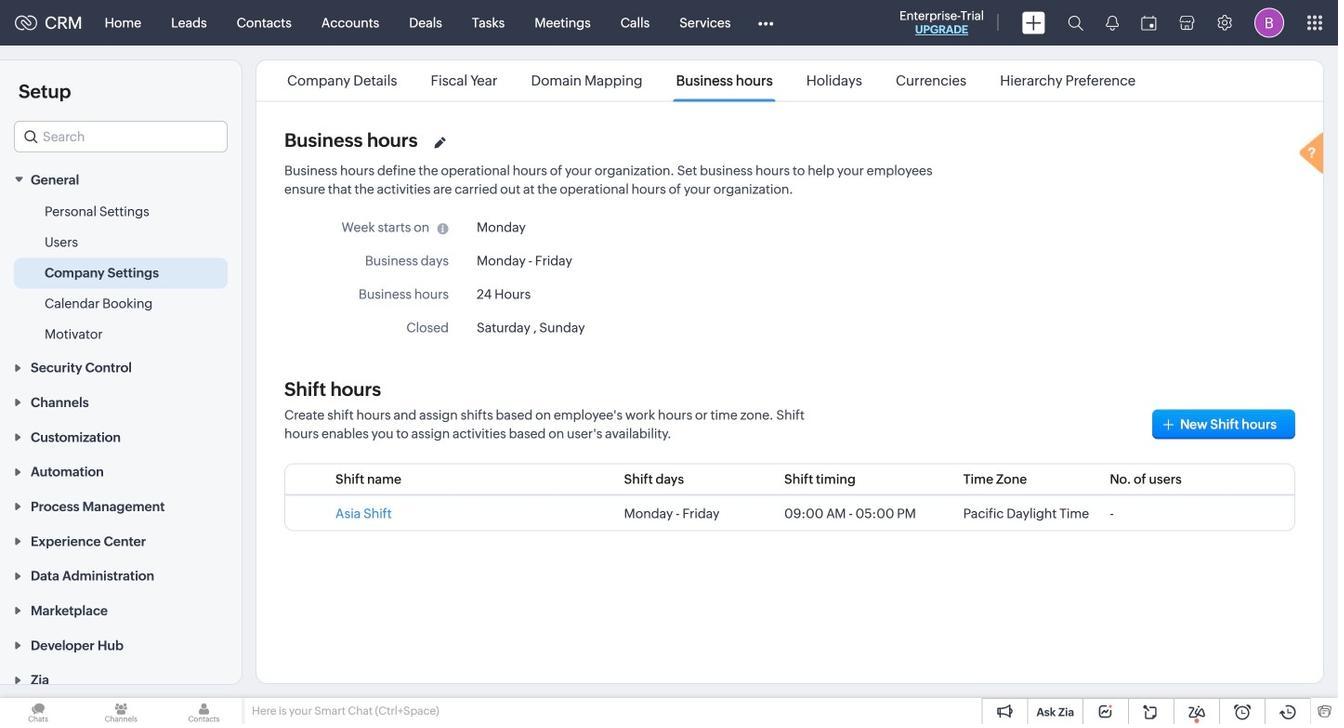 Task type: vqa. For each thing, say whether or not it's contained in the screenshot.
list
yes



Task type: locate. For each thing, give the bounding box(es) containing it.
list
[[270, 60, 1153, 101]]

contacts image
[[166, 698, 242, 724]]

create menu image
[[1022, 12, 1046, 34]]

channels image
[[83, 698, 159, 724]]

logo image
[[15, 15, 37, 30]]

Search text field
[[15, 122, 227, 151]]

signals image
[[1106, 15, 1119, 31]]

region
[[0, 196, 242, 350]]

None field
[[14, 121, 228, 152]]

help image
[[1296, 130, 1333, 180]]

search element
[[1057, 0, 1095, 46]]



Task type: describe. For each thing, give the bounding box(es) containing it.
signals element
[[1095, 0, 1130, 46]]

search image
[[1068, 15, 1084, 31]]

calendar image
[[1141, 15, 1157, 30]]

chats image
[[0, 698, 76, 724]]

profile element
[[1244, 0, 1296, 45]]

Other Modules field
[[746, 8, 786, 38]]

profile image
[[1255, 8, 1284, 38]]

create menu element
[[1011, 0, 1057, 45]]



